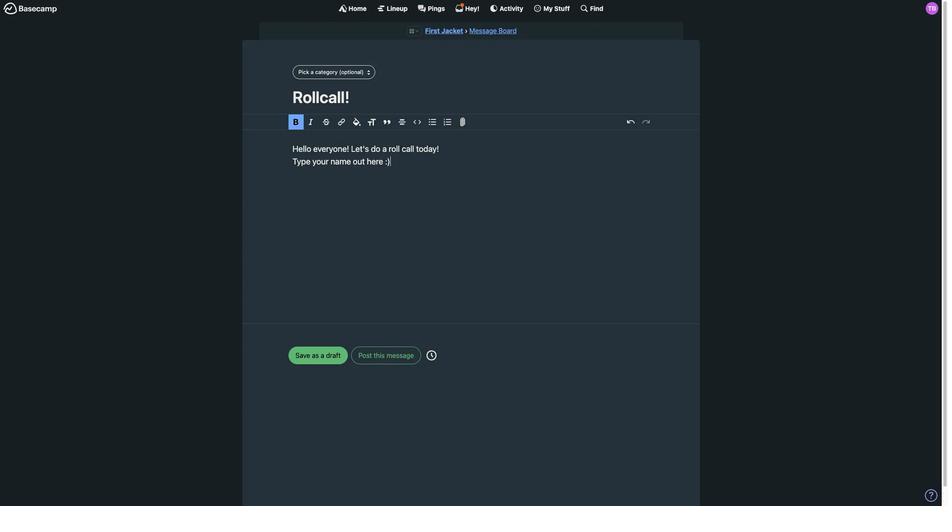 Task type: locate. For each thing, give the bounding box(es) containing it.
main element
[[0, 0, 942, 16]]

pick a category (optional) button
[[293, 65, 375, 79]]

0 horizontal spatial a
[[311, 69, 314, 75]]

1 horizontal spatial a
[[321, 352, 324, 359]]

pick a category (optional)
[[299, 69, 364, 75]]

first jacket link
[[425, 27, 463, 35]]

my
[[544, 4, 553, 12]]

type
[[293, 156, 311, 166]]

2 horizontal spatial a
[[383, 144, 387, 154]]

save
[[296, 352, 310, 359]]

Write away… text field
[[267, 130, 675, 313]]

:)
[[385, 156, 390, 166]]

tyler black image
[[926, 2, 939, 15]]

save as a draft button
[[289, 347, 348, 364]]

call
[[402, 144, 414, 154]]

1 vertical spatial a
[[383, 144, 387, 154]]

lineup link
[[377, 4, 408, 13]]

find
[[590, 4, 604, 12]]

post
[[359, 352, 372, 359]]

let's
[[351, 144, 369, 154]]

everyone!
[[313, 144, 349, 154]]

schedule this to post later image
[[427, 350, 437, 361]]

a inside "hello everyone! let's do a roll call today! type your name out here :)"
[[383, 144, 387, 154]]

draft
[[326, 352, 341, 359]]

2 vertical spatial a
[[321, 352, 324, 359]]

hello everyone! let's do a roll call today! type your name out here :)
[[293, 144, 439, 166]]

a right the pick
[[311, 69, 314, 75]]

pings button
[[418, 4, 445, 13]]

lineup
[[387, 4, 408, 12]]

0 vertical spatial a
[[311, 69, 314, 75]]

this
[[374, 352, 385, 359]]

message board link
[[470, 27, 517, 35]]

a right 'do'
[[383, 144, 387, 154]]

a right as
[[321, 352, 324, 359]]

post this message button
[[351, 347, 421, 364]]

hey! button
[[455, 3, 480, 13]]

home
[[349, 4, 367, 12]]

roll
[[389, 144, 400, 154]]

a
[[311, 69, 314, 75], [383, 144, 387, 154], [321, 352, 324, 359]]

post this message
[[359, 352, 414, 359]]

here
[[367, 156, 383, 166]]

my stuff
[[544, 4, 570, 12]]

Type a title… text field
[[293, 88, 650, 106]]

a inside save as a draft "button"
[[321, 352, 324, 359]]

hello
[[293, 144, 311, 154]]

out
[[353, 156, 365, 166]]

do
[[371, 144, 381, 154]]



Task type: vqa. For each thing, say whether or not it's contained in the screenshot.
experts
no



Task type: describe. For each thing, give the bounding box(es) containing it.
stuff
[[555, 4, 570, 12]]

your
[[313, 156, 329, 166]]

› message board
[[465, 27, 517, 35]]

activity link
[[490, 4, 524, 13]]

board
[[499, 27, 517, 35]]

category
[[315, 69, 338, 75]]

jacket
[[442, 27, 463, 35]]

a inside 'pick a category (optional)' button
[[311, 69, 314, 75]]

home link
[[339, 4, 367, 13]]

first jacket
[[425, 27, 463, 35]]

my stuff button
[[534, 4, 570, 13]]

as
[[312, 352, 319, 359]]

›
[[465, 27, 468, 35]]

hey!
[[465, 4, 480, 12]]

switch accounts image
[[3, 2, 57, 15]]

activity
[[500, 4, 524, 12]]

save as a draft
[[296, 352, 341, 359]]

first
[[425, 27, 440, 35]]

name
[[331, 156, 351, 166]]

message
[[387, 352, 414, 359]]

find button
[[580, 4, 604, 13]]

today!
[[416, 144, 439, 154]]

message
[[470, 27, 497, 35]]

pings
[[428, 4, 445, 12]]

(optional)
[[339, 69, 364, 75]]

pick
[[299, 69, 309, 75]]



